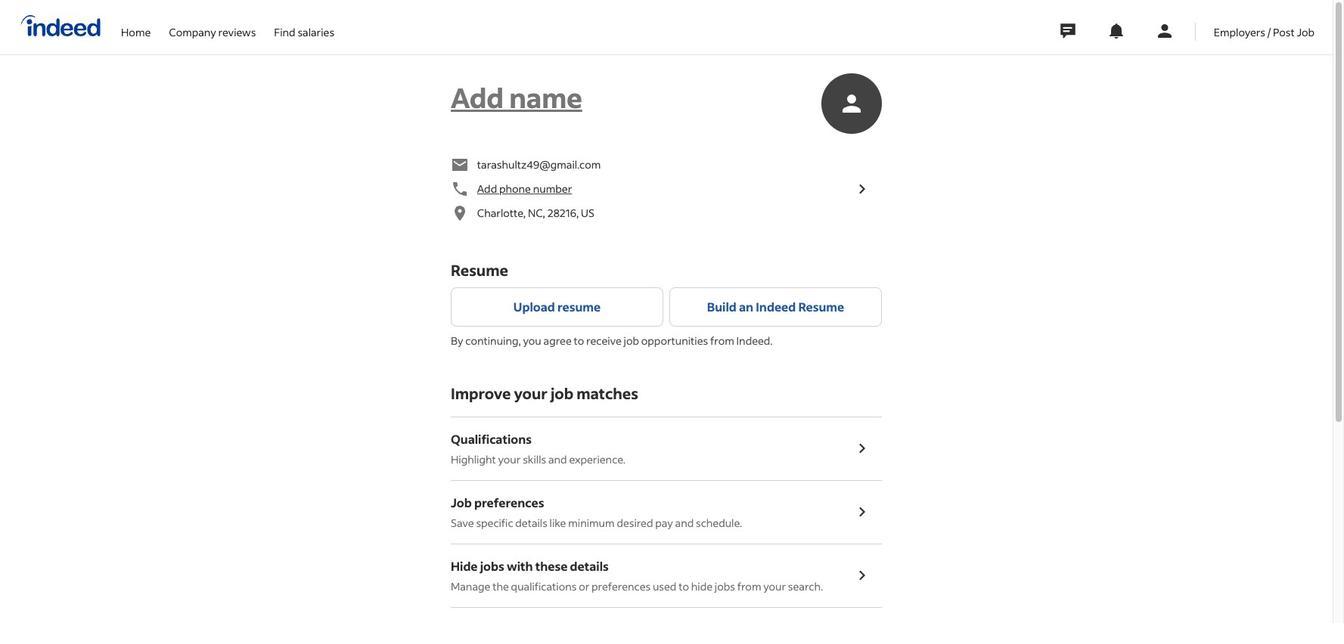 Task type: vqa. For each thing, say whether or not it's contained in the screenshot.
United States
no



Task type: describe. For each thing, give the bounding box(es) containing it.
these
[[536, 558, 568, 574]]

indeed.
[[737, 333, 773, 348]]

opportunities
[[641, 333, 708, 348]]

desired
[[617, 516, 653, 530]]

add for add phone number
[[477, 182, 497, 196]]

or
[[579, 579, 590, 594]]

nc,
[[528, 206, 545, 220]]

0 vertical spatial resume
[[451, 260, 508, 280]]

by continuing, you agree to receive job opportunities from indeed.
[[451, 333, 773, 348]]

employers / post job
[[1214, 25, 1315, 39]]

specific
[[476, 516, 513, 530]]

details for hide jobs with these details
[[570, 558, 609, 574]]

matches
[[577, 383, 639, 403]]

improve
[[451, 383, 511, 403]]

experience.
[[569, 452, 626, 467]]

phone
[[499, 182, 531, 196]]

add phone number link
[[477, 181, 572, 197]]

upload resume button
[[451, 287, 664, 327]]

tarashultz 49@gmail.com
[[477, 158, 601, 172]]

company reviews
[[169, 25, 256, 39]]

from inside hide jobs with these details manage the qualifications or preferences used to hide jobs from your search.
[[737, 579, 762, 594]]

upload
[[514, 299, 555, 315]]

add name link
[[451, 80, 582, 115]]

1 horizontal spatial job
[[1297, 25, 1315, 39]]

salaries
[[298, 25, 334, 39]]

skills
[[523, 452, 546, 467]]

charlotte, nc, 28216, us
[[477, 206, 595, 220]]

build
[[707, 299, 737, 315]]

an
[[739, 299, 754, 315]]

tarashultz
[[477, 158, 527, 172]]

hide jobs with these details manage the qualifications or preferences used to hide jobs from your search.
[[451, 558, 823, 594]]

us
[[581, 206, 595, 220]]

improve your job matches
[[451, 383, 639, 403]]

continuing,
[[466, 333, 521, 348]]

qualifications
[[511, 579, 577, 594]]

build an indeed resume link
[[670, 287, 882, 327]]

employers
[[1214, 25, 1266, 39]]

indeed
[[756, 299, 796, 315]]

job inside job preferences save specific details like minimum desired pay and schedule.
[[451, 495, 472, 511]]

/
[[1268, 25, 1271, 39]]

add for add name
[[451, 80, 504, 115]]

manage
[[451, 579, 491, 594]]

1 horizontal spatial job
[[624, 333, 639, 348]]

number
[[533, 182, 572, 196]]



Task type: locate. For each thing, give the bounding box(es) containing it.
receive
[[586, 333, 622, 348]]

0 horizontal spatial job
[[451, 495, 472, 511]]

resume
[[558, 299, 601, 315]]

1 vertical spatial add
[[477, 182, 497, 196]]

employers / post job link
[[1214, 0, 1315, 51]]

1 vertical spatial to
[[679, 579, 689, 594]]

and inside job preferences save specific details like minimum desired pay and schedule.
[[675, 516, 694, 530]]

your right improve
[[514, 383, 548, 403]]

details left like
[[515, 516, 548, 530]]

job right receive
[[624, 333, 639, 348]]

your
[[514, 383, 548, 403], [498, 452, 521, 467], [764, 579, 786, 594]]

job preferences save specific details like minimum desired pay and schedule.
[[451, 495, 743, 530]]

job up the save
[[451, 495, 472, 511]]

qualifications
[[451, 431, 532, 447]]

preferences inside hide jobs with these details manage the qualifications or preferences used to hide jobs from your search.
[[592, 579, 651, 594]]

jobs up "the"
[[480, 558, 504, 574]]

hide
[[691, 579, 713, 594]]

home
[[121, 25, 151, 39]]

reviews
[[218, 25, 256, 39]]

pay
[[655, 516, 673, 530]]

search.
[[788, 579, 823, 594]]

add phone number
[[477, 182, 572, 196]]

0 horizontal spatial job
[[551, 383, 574, 403]]

job
[[1297, 25, 1315, 39], [451, 495, 472, 511]]

minimum
[[568, 516, 615, 530]]

job right 'post'
[[1297, 25, 1315, 39]]

28216,
[[548, 206, 579, 220]]

add
[[451, 80, 504, 115], [477, 182, 497, 196]]

1 horizontal spatial preferences
[[592, 579, 651, 594]]

post
[[1274, 25, 1295, 39]]

your left search.
[[764, 579, 786, 594]]

1 vertical spatial your
[[498, 452, 521, 467]]

from right hide
[[737, 579, 762, 594]]

0 horizontal spatial jobs
[[480, 558, 504, 574]]

details up or
[[570, 558, 609, 574]]

1 vertical spatial and
[[675, 516, 694, 530]]

1 horizontal spatial resume
[[799, 299, 845, 315]]

1 horizontal spatial and
[[675, 516, 694, 530]]

1 horizontal spatial jobs
[[715, 579, 735, 594]]

preferences right or
[[592, 579, 651, 594]]

resume down "charlotte,"
[[451, 260, 508, 280]]

add left name
[[451, 80, 504, 115]]

agree
[[544, 333, 572, 348]]

from left indeed.
[[710, 333, 735, 348]]

0 vertical spatial jobs
[[480, 558, 504, 574]]

0 vertical spatial from
[[710, 333, 735, 348]]

0 horizontal spatial details
[[515, 516, 548, 530]]

0 vertical spatial details
[[515, 516, 548, 530]]

1 vertical spatial jobs
[[715, 579, 735, 594]]

find salaries link
[[274, 0, 334, 51]]

resume inside build an indeed resume link
[[799, 299, 845, 315]]

1 horizontal spatial from
[[737, 579, 762, 594]]

49@gmail.com
[[527, 158, 601, 172]]

home link
[[121, 0, 151, 51]]

0 horizontal spatial preferences
[[474, 495, 544, 511]]

1 horizontal spatial to
[[679, 579, 689, 594]]

qualifications highlight your skills and experience.
[[451, 431, 626, 467]]

used
[[653, 579, 677, 594]]

with
[[507, 558, 533, 574]]

1 vertical spatial job
[[551, 383, 574, 403]]

the
[[493, 579, 509, 594]]

and
[[549, 452, 567, 467], [675, 516, 694, 530]]

1 vertical spatial details
[[570, 558, 609, 574]]

0 horizontal spatial and
[[549, 452, 567, 467]]

jobs
[[480, 558, 504, 574], [715, 579, 735, 594]]

jobs right hide
[[715, 579, 735, 594]]

0 horizontal spatial from
[[710, 333, 735, 348]]

from
[[710, 333, 735, 348], [737, 579, 762, 594]]

job
[[624, 333, 639, 348], [551, 383, 574, 403]]

0 vertical spatial job
[[624, 333, 639, 348]]

details inside job preferences save specific details like minimum desired pay and schedule.
[[515, 516, 548, 530]]

your inside the qualifications highlight your skills and experience.
[[498, 452, 521, 467]]

details inside hide jobs with these details manage the qualifications or preferences used to hide jobs from your search.
[[570, 558, 609, 574]]

and right skills at left bottom
[[549, 452, 567, 467]]

upload resume
[[514, 299, 601, 315]]

preferences up specific
[[474, 495, 544, 511]]

you
[[523, 333, 542, 348]]

company reviews link
[[169, 0, 256, 51]]

charlotte,
[[477, 206, 526, 220]]

job left 'matches' on the left bottom
[[551, 383, 574, 403]]

0 vertical spatial to
[[574, 333, 584, 348]]

to right agree
[[574, 333, 584, 348]]

0 horizontal spatial resume
[[451, 260, 508, 280]]

hide
[[451, 558, 478, 574]]

to inside hide jobs with these details manage the qualifications or preferences used to hide jobs from your search.
[[679, 579, 689, 594]]

preferences
[[474, 495, 544, 511], [592, 579, 651, 594]]

details for job preferences
[[515, 516, 548, 530]]

and inside the qualifications highlight your skills and experience.
[[549, 452, 567, 467]]

0 vertical spatial add
[[451, 80, 504, 115]]

0 horizontal spatial to
[[574, 333, 584, 348]]

0 vertical spatial your
[[514, 383, 548, 403]]

by
[[451, 333, 463, 348]]

find
[[274, 25, 296, 39]]

highlight
[[451, 452, 496, 467]]

name
[[509, 80, 582, 115]]

details
[[515, 516, 548, 530], [570, 558, 609, 574]]

and right pay
[[675, 516, 694, 530]]

find salaries
[[274, 25, 334, 39]]

save
[[451, 516, 474, 530]]

1 horizontal spatial details
[[570, 558, 609, 574]]

to left hide
[[679, 579, 689, 594]]

0 vertical spatial and
[[549, 452, 567, 467]]

1 vertical spatial job
[[451, 495, 472, 511]]

2 vertical spatial your
[[764, 579, 786, 594]]

resume
[[451, 260, 508, 280], [799, 299, 845, 315]]

1 vertical spatial resume
[[799, 299, 845, 315]]

resume right indeed
[[799, 299, 845, 315]]

add left phone
[[477, 182, 497, 196]]

1 vertical spatial from
[[737, 579, 762, 594]]

0 vertical spatial job
[[1297, 25, 1315, 39]]

build an indeed resume
[[707, 299, 845, 315]]

preferences inside job preferences save specific details like minimum desired pay and schedule.
[[474, 495, 544, 511]]

your inside hide jobs with these details manage the qualifications or preferences used to hide jobs from your search.
[[764, 579, 786, 594]]

like
[[550, 516, 566, 530]]

0 vertical spatial preferences
[[474, 495, 544, 511]]

1 vertical spatial preferences
[[592, 579, 651, 594]]

schedule.
[[696, 516, 743, 530]]

add name
[[451, 80, 582, 115]]

your left skills at left bottom
[[498, 452, 521, 467]]

to
[[574, 333, 584, 348], [679, 579, 689, 594]]

company
[[169, 25, 216, 39]]



